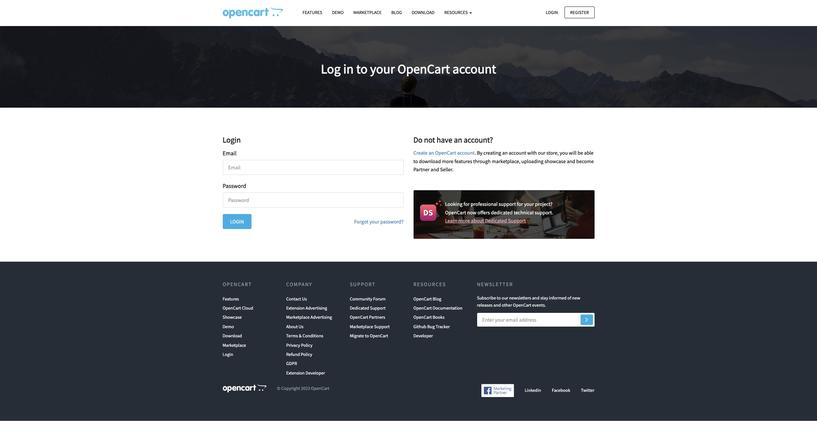 Task type: vqa. For each thing, say whether or not it's contained in the screenshot.
events.
yes



Task type: locate. For each thing, give the bounding box(es) containing it.
dedicated support
[[350, 305, 386, 311]]

refund policy
[[286, 352, 313, 357]]

demo
[[332, 9, 344, 15], [223, 324, 234, 330]]

0 vertical spatial marketplace link
[[349, 7, 387, 18]]

0 horizontal spatial more
[[442, 158, 454, 165]]

2 horizontal spatial an
[[503, 150, 508, 156]]

extension for extension advertising
[[286, 305, 305, 311]]

with
[[528, 150, 537, 156]]

download down the showcase link
[[223, 333, 242, 339]]

community forum
[[350, 296, 386, 302]]

and down 'download'
[[431, 166, 439, 173]]

log in to your opencart account
[[321, 61, 497, 77]]

developer up 2023
[[306, 370, 325, 376]]

uploading
[[522, 158, 544, 165]]

support up community
[[350, 281, 376, 288]]

about us
[[286, 324, 304, 330]]

marketplace support link
[[350, 322, 390, 331]]

Email text field
[[223, 160, 404, 175]]

opencart partners link
[[350, 313, 386, 322]]

an for do not have an account?
[[454, 135, 463, 145]]

1 horizontal spatial dedicated
[[485, 218, 507, 224]]

forgot your password? link
[[355, 218, 404, 225]]

1 policy from the top
[[301, 342, 313, 348]]

support
[[499, 201, 516, 207]]

our up other
[[502, 295, 509, 301]]

dedicated down dedicated
[[485, 218, 507, 224]]

features for demo
[[303, 9, 323, 15]]

0 horizontal spatial features link
[[223, 294, 239, 304]]

opencart inside "looking for professional support for your project? opencart now offers dedicated technical support. learn more about dedicated support"
[[445, 209, 466, 216]]

1 vertical spatial marketplace link
[[223, 341, 246, 350]]

1 horizontal spatial demo link
[[327, 7, 349, 18]]

privacy policy link
[[286, 341, 313, 350]]

an up 'download'
[[429, 150, 434, 156]]

1 horizontal spatial demo
[[332, 9, 344, 15]]

0 horizontal spatial login link
[[223, 350, 233, 359]]

more down the now
[[459, 218, 470, 224]]

our right with
[[538, 150, 546, 156]]

0 horizontal spatial dedicated
[[350, 305, 369, 311]]

download for blog
[[412, 9, 435, 15]]

1 vertical spatial features
[[223, 296, 239, 302]]

and up events.
[[533, 295, 540, 301]]

1 vertical spatial your
[[525, 201, 534, 207]]

your inside "looking for professional support for your project? opencart now offers dedicated technical support. learn more about dedicated support"
[[525, 201, 534, 207]]

0 vertical spatial our
[[538, 150, 546, 156]]

1 horizontal spatial download
[[412, 9, 435, 15]]

for up the now
[[464, 201, 470, 207]]

1 horizontal spatial more
[[459, 218, 470, 224]]

and
[[567, 158, 576, 165], [431, 166, 439, 173], [533, 295, 540, 301], [494, 302, 501, 308]]

1 horizontal spatial blog
[[433, 296, 442, 302]]

1 horizontal spatial our
[[538, 150, 546, 156]]

marketplace
[[354, 9, 382, 15], [286, 315, 310, 320], [350, 324, 374, 330], [223, 342, 246, 348]]

1 vertical spatial our
[[502, 295, 509, 301]]

0 vertical spatial demo
[[332, 9, 344, 15]]

features
[[455, 158, 473, 165]]

demo for the left demo link
[[223, 324, 234, 330]]

0 vertical spatial dedicated
[[485, 218, 507, 224]]

your
[[370, 61, 395, 77], [525, 201, 534, 207], [370, 218, 380, 225]]

0 horizontal spatial demo
[[223, 324, 234, 330]]

1 for from the left
[[464, 201, 470, 207]]

email
[[223, 150, 237, 157]]

download right "blog" link
[[412, 9, 435, 15]]

dedicated down community
[[350, 305, 369, 311]]

advertising
[[306, 305, 327, 311], [311, 315, 332, 320]]

1 vertical spatial extension
[[286, 370, 305, 376]]

about
[[471, 218, 484, 224]]

to
[[357, 61, 368, 77], [414, 158, 418, 165], [497, 295, 501, 301], [365, 333, 369, 339]]

download link
[[407, 7, 440, 18], [223, 331, 242, 341]]

policy for privacy policy
[[301, 342, 313, 348]]

demo link
[[327, 7, 349, 18], [223, 322, 234, 331]]

2 for from the left
[[517, 201, 524, 207]]

privacy policy
[[286, 342, 313, 348]]

us
[[302, 296, 307, 302], [299, 324, 304, 330]]

password?
[[381, 218, 404, 225]]

advertising down extension advertising link
[[311, 315, 332, 320]]

support down partners at the bottom left of page
[[374, 324, 390, 330]]

0 vertical spatial developer
[[414, 333, 433, 339]]

support inside marketplace support link
[[374, 324, 390, 330]]

facebook marketing partner image
[[482, 384, 515, 397]]

0 horizontal spatial marketplace link
[[223, 341, 246, 350]]

extension down gdpr link
[[286, 370, 305, 376]]

do
[[414, 135, 423, 145]]

policy down terms & conditions link
[[301, 342, 313, 348]]

1 vertical spatial more
[[459, 218, 470, 224]]

marketplace up migrate
[[350, 324, 374, 330]]

opencart blog
[[414, 296, 442, 302]]

more for features
[[442, 158, 454, 165]]

1 vertical spatial developer
[[306, 370, 325, 376]]

community
[[350, 296, 373, 302]]

to right subscribe
[[497, 295, 501, 301]]

dedicated
[[485, 218, 507, 224], [350, 305, 369, 311]]

advertising up the marketplace advertising
[[306, 305, 327, 311]]

1 vertical spatial download
[[223, 333, 242, 339]]

us right about
[[299, 324, 304, 330]]

dedicated support link
[[350, 304, 386, 313]]

0 vertical spatial policy
[[301, 342, 313, 348]]

able
[[585, 150, 594, 156]]

create an opencart account link
[[414, 150, 475, 156]]

login link
[[541, 6, 564, 18], [223, 350, 233, 359]]

an up marketplace,
[[503, 150, 508, 156]]

0 vertical spatial advertising
[[306, 305, 327, 311]]

features for opencart cloud
[[223, 296, 239, 302]]

0 vertical spatial more
[[442, 158, 454, 165]]

us up extension advertising
[[302, 296, 307, 302]]

0 horizontal spatial features
[[223, 296, 239, 302]]

1 vertical spatial download link
[[223, 331, 242, 341]]

1 horizontal spatial download link
[[407, 7, 440, 18]]

be
[[578, 150, 584, 156]]

download
[[412, 9, 435, 15], [223, 333, 242, 339]]

1 vertical spatial dedicated
[[350, 305, 369, 311]]

policy for refund policy
[[301, 352, 313, 357]]

and down the will
[[567, 158, 576, 165]]

through
[[474, 158, 491, 165]]

more
[[442, 158, 454, 165], [459, 218, 470, 224]]

subscribe
[[477, 295, 496, 301]]

1 vertical spatial blog
[[433, 296, 442, 302]]

Enter your email address text field
[[477, 313, 595, 327]]

more up seller.
[[442, 158, 454, 165]]

0 vertical spatial download
[[412, 9, 435, 15]]

1 vertical spatial features link
[[223, 294, 239, 304]]

to down the create on the right top of the page
[[414, 158, 418, 165]]

log
[[321, 61, 341, 77]]

0 vertical spatial download link
[[407, 7, 440, 18]]

by
[[477, 150, 483, 156]]

support down technical on the top right of page
[[508, 218, 526, 224]]

0 vertical spatial us
[[302, 296, 307, 302]]

opencart partners
[[350, 315, 386, 320]]

marketplace left "blog" link
[[354, 9, 382, 15]]

cloud
[[242, 305, 253, 311]]

1 vertical spatial policy
[[301, 352, 313, 357]]

professional
[[471, 201, 498, 207]]

github
[[414, 324, 427, 330]]

©
[[277, 386, 281, 391]]

marketplace up about us
[[286, 315, 310, 320]]

us for contact us
[[302, 296, 307, 302]]

facebook
[[552, 387, 571, 393]]

1 vertical spatial demo link
[[223, 322, 234, 331]]

for
[[464, 201, 470, 207], [517, 201, 524, 207]]

migrate to opencart link
[[350, 331, 389, 341]]

0 vertical spatial extension
[[286, 305, 305, 311]]

1 horizontal spatial features link
[[298, 7, 327, 18]]

documentation
[[433, 305, 463, 311]]

0 vertical spatial login link
[[541, 6, 564, 18]]

1 vertical spatial advertising
[[311, 315, 332, 320]]

developer down github
[[414, 333, 433, 339]]

showcase
[[545, 158, 566, 165]]

us for about us
[[299, 324, 304, 330]]

1 horizontal spatial developer
[[414, 333, 433, 339]]

stay
[[541, 295, 549, 301]]

support inside "looking for professional support for your project? opencart now offers dedicated technical support. learn more about dedicated support"
[[508, 218, 526, 224]]

have
[[437, 135, 453, 145]]

© copyright 2023 opencart
[[277, 386, 330, 391]]

0 horizontal spatial download link
[[223, 331, 242, 341]]

0 vertical spatial features link
[[298, 7, 327, 18]]

0 horizontal spatial for
[[464, 201, 470, 207]]

learn more about dedicated support link
[[445, 218, 526, 224]]

copyright
[[282, 386, 300, 391]]

1 horizontal spatial for
[[517, 201, 524, 207]]

0 horizontal spatial demo link
[[223, 322, 234, 331]]

an inside . by creating an account with our store, you will be able to download more features through marketplace, uploading showcase and become partner and seller.
[[503, 150, 508, 156]]

linkedin link
[[525, 387, 542, 393]]

0 horizontal spatial download
[[223, 333, 242, 339]]

1 horizontal spatial features
[[303, 9, 323, 15]]

.
[[475, 150, 476, 156]]

0 vertical spatial demo link
[[327, 7, 349, 18]]

terms
[[286, 333, 298, 339]]

1 vertical spatial us
[[299, 324, 304, 330]]

policy
[[301, 342, 313, 348], [301, 352, 313, 357]]

developer link
[[414, 331, 433, 341]]

1 extension from the top
[[286, 305, 305, 311]]

resources
[[445, 9, 469, 15], [414, 281, 447, 288]]

an
[[454, 135, 463, 145], [429, 150, 434, 156], [503, 150, 508, 156]]

an right have
[[454, 135, 463, 145]]

more inside "looking for professional support for your project? opencart now offers dedicated technical support. learn more about dedicated support"
[[459, 218, 470, 224]]

for up technical on the top right of page
[[517, 201, 524, 207]]

0 vertical spatial features
[[303, 9, 323, 15]]

support up partners at the bottom left of page
[[370, 305, 386, 311]]

login
[[546, 9, 558, 15], [223, 135, 241, 145], [230, 218, 244, 225], [223, 352, 233, 357]]

creating
[[484, 150, 502, 156]]

blog
[[392, 9, 402, 15], [433, 296, 442, 302]]

partners
[[369, 315, 386, 320]]

2 extension from the top
[[286, 370, 305, 376]]

1 vertical spatial demo
[[223, 324, 234, 330]]

download link for demo
[[223, 331, 242, 341]]

policy down privacy policy link at the bottom of page
[[301, 352, 313, 357]]

1 horizontal spatial an
[[454, 135, 463, 145]]

more inside . by creating an account with our store, you will be able to download more features through marketplace, uploading showcase and become partner and seller.
[[442, 158, 454, 165]]

opencart image
[[223, 384, 267, 393]]

0 horizontal spatial our
[[502, 295, 509, 301]]

in
[[344, 61, 354, 77]]

extension down the contact us link
[[286, 305, 305, 311]]

features
[[303, 9, 323, 15], [223, 296, 239, 302]]

0 horizontal spatial blog
[[392, 9, 402, 15]]

resources link
[[440, 7, 477, 18]]

0 vertical spatial blog
[[392, 9, 402, 15]]

2 policy from the top
[[301, 352, 313, 357]]



Task type: describe. For each thing, give the bounding box(es) containing it.
opencart cloud link
[[223, 304, 253, 313]]

become
[[577, 158, 594, 165]]

showcase link
[[223, 313, 242, 322]]

0 horizontal spatial an
[[429, 150, 434, 156]]

facebook link
[[552, 387, 571, 393]]

to right in
[[357, 61, 368, 77]]

dedicated inside "link"
[[350, 305, 369, 311]]

to inside subscribe to our newsletters and stay informed of new releases and other opencart events.
[[497, 295, 501, 301]]

migrate
[[350, 333, 364, 339]]

1 vertical spatial resources
[[414, 281, 447, 288]]

contact us
[[286, 296, 307, 302]]

terms & conditions
[[286, 333, 324, 339]]

download for demo
[[223, 333, 242, 339]]

features link for demo
[[298, 7, 327, 18]]

about
[[286, 324, 298, 330]]

advertising for marketplace advertising
[[311, 315, 332, 320]]

advertising for extension advertising
[[306, 305, 327, 311]]

gdpr link
[[286, 359, 297, 368]]

opencart inside subscribe to our newsletters and stay informed of new releases and other opencart events.
[[513, 302, 532, 308]]

register
[[571, 9, 589, 15]]

2023
[[301, 386, 310, 391]]

opencart documentation link
[[414, 304, 463, 313]]

about us link
[[286, 322, 304, 331]]

dedicated inside "looking for professional support for your project? opencart now offers dedicated technical support. learn more about dedicated support"
[[485, 218, 507, 224]]

community forum link
[[350, 294, 386, 304]]

company
[[286, 281, 313, 288]]

opencart books link
[[414, 313, 445, 322]]

marketplace,
[[492, 158, 521, 165]]

refund
[[286, 352, 300, 357]]

our inside subscribe to our newsletters and stay informed of new releases and other opencart events.
[[502, 295, 509, 301]]

0 vertical spatial your
[[370, 61, 395, 77]]

opencart books
[[414, 315, 445, 320]]

refund policy link
[[286, 350, 313, 359]]

to down marketplace support link
[[365, 333, 369, 339]]

2 vertical spatial your
[[370, 218, 380, 225]]

1 horizontal spatial login link
[[541, 6, 564, 18]]

extension advertising
[[286, 305, 327, 311]]

our inside . by creating an account with our store, you will be able to download more features through marketplace, uploading showcase and become partner and seller.
[[538, 150, 546, 156]]

login button
[[223, 214, 252, 229]]

0 horizontal spatial developer
[[306, 370, 325, 376]]

and left other
[[494, 302, 501, 308]]

angle right image
[[586, 316, 589, 323]]

forgot your password?
[[355, 218, 404, 225]]

Password password field
[[223, 193, 404, 208]]

github bug tracker link
[[414, 322, 450, 331]]

support inside dedicated support "link"
[[370, 305, 386, 311]]

download
[[419, 158, 441, 165]]

opencart documentation
[[414, 305, 463, 311]]

terms & conditions link
[[286, 331, 324, 341]]

to inside . by creating an account with our store, you will be able to download more features through marketplace, uploading showcase and become partner and seller.
[[414, 158, 418, 165]]

events.
[[533, 302, 546, 308]]

extension developer
[[286, 370, 325, 376]]

now
[[468, 209, 477, 216]]

dedicated
[[491, 209, 513, 216]]

twitter link
[[582, 387, 595, 393]]

1 horizontal spatial marketplace link
[[349, 7, 387, 18]]

opencart cloud
[[223, 305, 253, 311]]

account?
[[464, 135, 493, 145]]

download link for blog
[[407, 7, 440, 18]]

releases
[[477, 302, 493, 308]]

register link
[[565, 6, 595, 18]]

of
[[568, 295, 572, 301]]

twitter
[[582, 387, 595, 393]]

newsletter
[[477, 281, 514, 288]]

password
[[223, 182, 246, 190]]

seller.
[[440, 166, 454, 173]]

extension for extension developer
[[286, 370, 305, 376]]

showcase
[[223, 315, 242, 320]]

learn
[[445, 218, 458, 224]]

tracker
[[436, 324, 450, 330]]

contact
[[286, 296, 301, 302]]

contact us link
[[286, 294, 307, 304]]

create an opencart account
[[414, 150, 475, 156]]

an for . by creating an account with our store, you will be able to download more features through marketplace, uploading showcase and become partner and seller.
[[503, 150, 508, 156]]

project?
[[535, 201, 553, 207]]

partner
[[414, 166, 430, 173]]

migrate to opencart
[[350, 333, 389, 339]]

marketplace down the showcase link
[[223, 342, 246, 348]]

looking
[[445, 201, 463, 207]]

technical
[[514, 209, 534, 216]]

1 vertical spatial login link
[[223, 350, 233, 359]]

features link for opencart cloud
[[223, 294, 239, 304]]

subscribe to our newsletters and stay informed of new releases and other opencart events.
[[477, 295, 581, 308]]

linkedin
[[525, 387, 542, 393]]

opencart blog link
[[414, 294, 442, 304]]

other
[[502, 302, 513, 308]]

marketplace support
[[350, 324, 390, 330]]

login inside button
[[230, 218, 244, 225]]

0 vertical spatial resources
[[445, 9, 469, 15]]

create
[[414, 150, 428, 156]]

demo for the top demo link
[[332, 9, 344, 15]]

github bug tracker
[[414, 324, 450, 330]]

marketplace advertising
[[286, 315, 332, 320]]

extension advertising link
[[286, 304, 327, 313]]

account inside . by creating an account with our store, you will be able to download more features through marketplace, uploading showcase and become partner and seller.
[[509, 150, 527, 156]]

marketplace advertising link
[[286, 313, 332, 322]]

forgot
[[355, 218, 369, 225]]

forum
[[374, 296, 386, 302]]

store,
[[547, 150, 559, 156]]

more for about
[[459, 218, 470, 224]]

will
[[569, 150, 577, 156]]

opencart - account login image
[[223, 7, 283, 19]]

books
[[433, 315, 445, 320]]

blog link
[[387, 7, 407, 18]]



